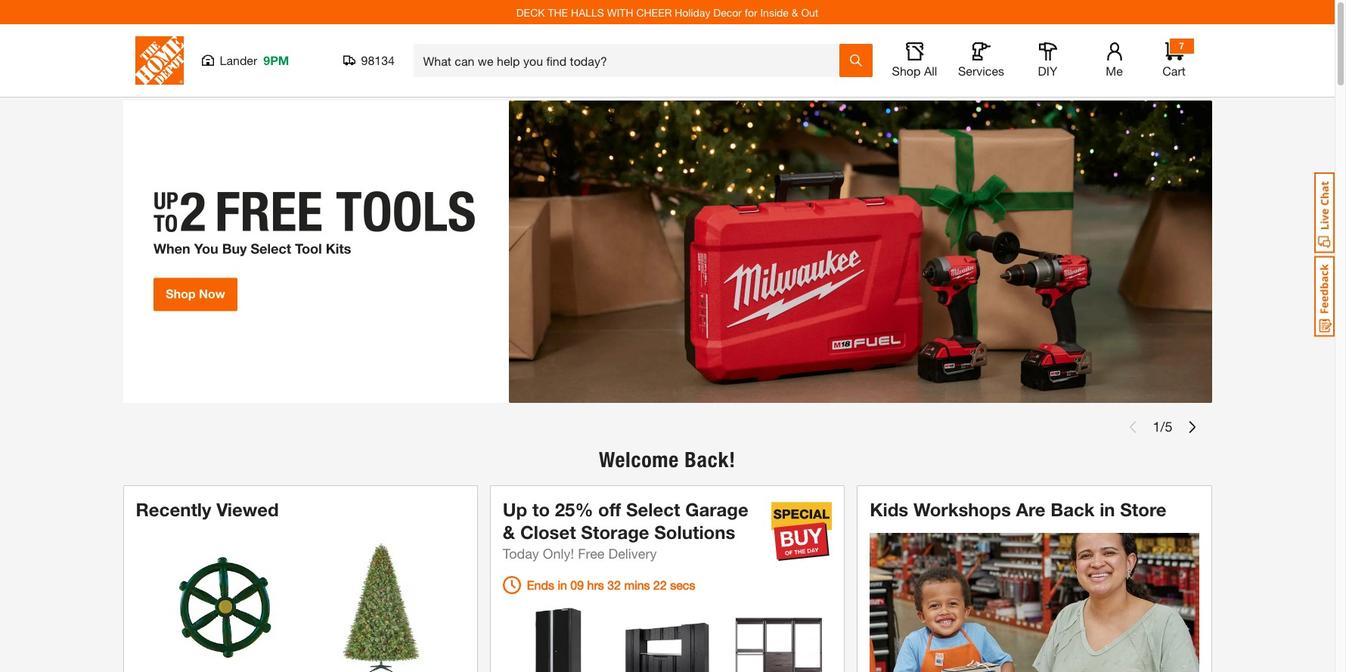 Task type: describe. For each thing, give the bounding box(es) containing it.
services button
[[958, 42, 1006, 79]]

kids
[[870, 499, 909, 520]]

kids workshops are back in store
[[870, 499, 1167, 520]]

decor
[[714, 6, 742, 19]]

1 / 5
[[1154, 419, 1173, 435]]

viewed
[[217, 499, 279, 520]]

secs
[[671, 578, 696, 592]]

5
[[1166, 419, 1173, 435]]

deck
[[517, 6, 545, 19]]

services
[[959, 64, 1005, 78]]

98134
[[361, 53, 395, 67]]

special buy logo image
[[772, 501, 833, 562]]

98134 button
[[343, 53, 395, 68]]

back
[[1051, 499, 1095, 520]]

32
[[608, 578, 621, 592]]

recently viewed
[[136, 499, 279, 520]]

out
[[802, 6, 819, 19]]

welcome
[[599, 447, 679, 473]]

shop
[[893, 64, 921, 78]]

diy button
[[1024, 42, 1073, 79]]

the home depot logo image
[[135, 36, 184, 85]]

storage
[[581, 522, 650, 543]]

all
[[925, 64, 938, 78]]

1 vertical spatial in
[[558, 578, 567, 592]]

back!
[[685, 447, 736, 473]]

store
[[1121, 499, 1167, 520]]

22
[[654, 578, 667, 592]]

me button
[[1091, 42, 1139, 79]]

ships wheel image
[[154, 536, 297, 673]]

recently
[[136, 499, 211, 520]]

free delivery
[[578, 545, 657, 562]]

feedback link image
[[1315, 256, 1336, 338]]

shop all button
[[891, 42, 939, 79]]

shop all
[[893, 64, 938, 78]]

up
[[503, 499, 528, 520]]

cart
[[1163, 64, 1186, 78]]

up to 25% off select garage & closet storage solutions today only! free delivery
[[503, 499, 749, 562]]

9 ft. pre-lit led westwood fir artificial christmas tree with 800 warm white micro fairy lights image
[[310, 536, 453, 673]]

holiday
[[675, 6, 711, 19]]

lander
[[220, 53, 258, 67]]

deck the halls with cheer holiday decor for inside & out
[[517, 6, 819, 19]]

1 horizontal spatial &
[[792, 6, 799, 19]]

image for 30nov2023-hp-bau-mw44-45 image
[[123, 101, 1213, 403]]

solutions
[[655, 522, 736, 543]]

/
[[1161, 419, 1166, 435]]



Task type: locate. For each thing, give the bounding box(es) containing it.
1 vertical spatial &
[[503, 522, 516, 543]]

25%
[[555, 499, 594, 520]]

diy
[[1039, 64, 1058, 78]]

09
[[571, 578, 584, 592]]

ends
[[527, 578, 555, 592]]

1
[[1154, 419, 1161, 435]]

halls
[[571, 6, 605, 19]]

to
[[533, 499, 550, 520]]

me
[[1107, 64, 1124, 78]]

hrs
[[588, 578, 604, 592]]

in
[[1100, 499, 1116, 520], [558, 578, 567, 592]]

0 horizontal spatial &
[[503, 522, 516, 543]]

this is the first slide image
[[1128, 421, 1140, 433]]

mins
[[625, 578, 650, 592]]

What can we help you find today? search field
[[423, 45, 839, 76]]

garage
[[686, 499, 749, 520]]

next slide image
[[1187, 421, 1199, 433]]

workshops
[[914, 499, 1012, 520]]

the
[[548, 6, 568, 19]]

off
[[599, 499, 622, 520]]

today only!
[[503, 545, 574, 562]]

& inside the up to 25% off select garage & closet storage solutions today only! free delivery
[[503, 522, 516, 543]]

inside
[[761, 6, 789, 19]]

live chat image
[[1315, 173, 1336, 254]]

& left out
[[792, 6, 799, 19]]

closet
[[521, 522, 576, 543]]

kids workshops image
[[870, 533, 1200, 673]]

garage storage systems & accessories product image image
[[621, 607, 715, 673]]

in right back
[[1100, 499, 1116, 520]]

in left 09
[[558, 578, 567, 592]]

cart 7
[[1163, 40, 1186, 78]]

9pm
[[264, 53, 289, 67]]

deck the halls with cheer holiday decor for inside & out link
[[517, 6, 819, 19]]

lander 9pm
[[220, 53, 289, 67]]

&
[[792, 6, 799, 19], [503, 522, 516, 543]]

select
[[627, 499, 681, 520]]

closet storage systems product image image
[[731, 607, 825, 673]]

for
[[745, 6, 758, 19]]

with
[[607, 6, 634, 19]]

cheer
[[637, 6, 672, 19]]

0 vertical spatial in
[[1100, 499, 1116, 520]]

7
[[1180, 40, 1185, 51]]

welcome back!
[[599, 447, 736, 473]]

0 vertical spatial &
[[792, 6, 799, 19]]

are
[[1017, 499, 1046, 520]]

1 horizontal spatial in
[[1100, 499, 1116, 520]]

& down up on the bottom left
[[503, 522, 516, 543]]

garage cabinets & workbenches product image image
[[511, 607, 605, 673]]

0 horizontal spatial in
[[558, 578, 567, 592]]

ends in 09 hrs 32 mins 22 secs
[[527, 578, 696, 592]]



Task type: vqa. For each thing, say whether or not it's contained in the screenshot.
Dual corresponding to 259
no



